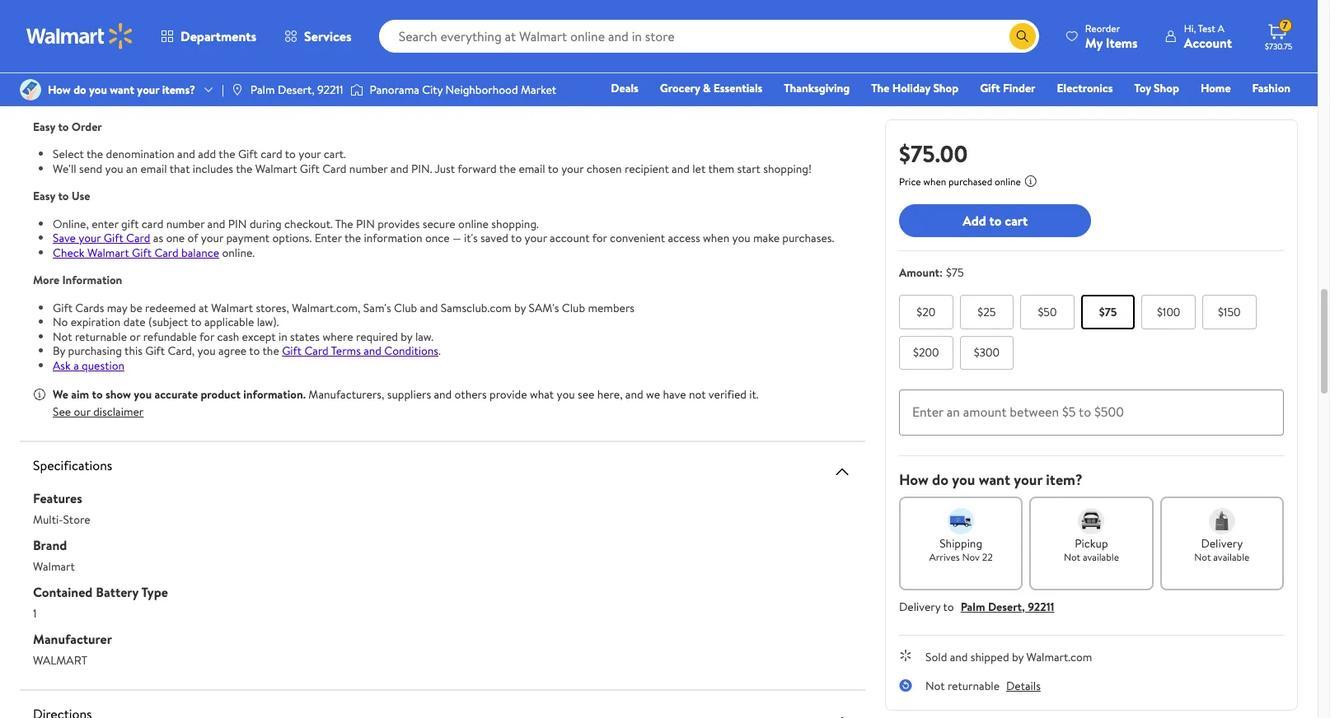 Task type: describe. For each thing, give the bounding box(es) containing it.
1 horizontal spatial enter
[[912, 403, 944, 421]]

report
[[377, 76, 409, 93]]

$300
[[974, 345, 1000, 361]]

debit
[[1192, 103, 1220, 120]]

shipping
[[940, 536, 982, 552]]

registry link
[[1093, 102, 1150, 120]]

0 vertical spatial 92211
[[317, 82, 343, 98]]

makes
[[338, 33, 369, 49]]

to right $5
[[1079, 403, 1091, 421]]

grocery & essentials
[[660, 80, 763, 96]]

want for items?
[[110, 82, 134, 98]]

$500
[[1094, 403, 1124, 421]]

services
[[304, 27, 352, 45]]

and left we
[[625, 387, 643, 403]]

1 club from the left
[[394, 300, 417, 316]]

priceoptions option group
[[893, 295, 1284, 376]]

when inside the online, enter gift card number and pin during checkout. the pin provides secure online shopping. save your gift card as one of your payment options. enter the information once — it's saved to your account for convenient access when you make purchases. check walmart gift card balance online.
[[703, 230, 730, 246]]

intent image for shipping image
[[948, 508, 974, 535]]

0 horizontal spatial palm
[[250, 82, 275, 98]]

easy for easy to order
[[33, 118, 55, 135]]

and left fun
[[132, 33, 150, 49]]

check walmart gift card balance link
[[53, 244, 219, 261]]

walmart right them,
[[242, 33, 285, 49]]

we aim to show you accurate product information. manufacturers, suppliers and others provide what you see here, and we have not verified it. see our disclaimer
[[53, 387, 759, 420]]

Search search field
[[379, 20, 1039, 53]]

redeemed
[[145, 300, 196, 316]]

and up law.
[[420, 300, 438, 316]]

an inside select the denomination and add the gift card to your cart. we'll send you an email that includes the walmart gift card number and pin. just forward the email to your chosen recipient and let them start shopping!
[[126, 160, 138, 177]]

see
[[53, 404, 71, 420]]

departments button
[[147, 16, 270, 56]]

—
[[452, 230, 461, 246]]

walmart inside the online, enter gift card number and pin during checkout. the pin provides secure online shopping. save your gift card as one of your payment options. enter the information once — it's saved to your account for convenient access when you make purchases. check walmart gift card balance online.
[[87, 244, 129, 261]]

the right them,
[[223, 33, 240, 49]]

at inside 'gift cards may be redeemed at walmart stores, walmart.com, sam's club and samsclub.com by sam's club members no expiration date (subject to applicable law). not returnable or refundable for cash except in states where required by law. by purchasing this gift card, you agree to the gift card terms and conditions . ask a question'
[[199, 300, 208, 316]]

to left cart.
[[285, 146, 296, 162]]

more information
[[33, 272, 122, 288]]

registry
[[1101, 103, 1143, 120]]

reorder
[[1085, 21, 1120, 35]]

the holiday shop
[[871, 80, 959, 96]]

and left pin.
[[390, 160, 408, 177]]

2 email from the left
[[519, 160, 545, 177]]

no
[[53, 314, 68, 331]]

online,
[[53, 216, 89, 232]]

do for how do you want your item?
[[932, 470, 949, 490]]

&
[[703, 80, 711, 96]]

cash
[[217, 328, 239, 345]]

you left see
[[557, 387, 575, 403]]

easy to order
[[33, 118, 102, 135]]

add
[[198, 146, 216, 162]]

departments
[[180, 27, 256, 45]]

1 vertical spatial gift
[[289, 76, 307, 93]]

thanksgiving
[[784, 80, 850, 96]]

pin.
[[411, 160, 432, 177]]

to right the agree
[[249, 343, 260, 359]]

enter inside the online, enter gift card number and pin during checkout. the pin provides secure online shopping. save your gift card as one of your payment options. enter the information once — it's saved to your account for convenient access when you make purchases. check walmart gift card balance online.
[[315, 230, 342, 246]]

Enter an amount between $5 to $500 text field
[[899, 390, 1284, 436]]

fun
[[153, 33, 170, 49]]

walmart right |
[[243, 76, 286, 93]]

and left "add"
[[177, 146, 195, 162]]

0 vertical spatial desert,
[[278, 82, 315, 98]]

1 vertical spatial palm
[[961, 599, 985, 615]]

one debit
[[1164, 103, 1220, 120]]

information
[[364, 230, 422, 246]]

have
[[663, 387, 686, 403]]

your left chosen on the left of page
[[561, 160, 584, 177]]

grocery & essentials link
[[653, 79, 770, 97]]

panorama city neighborhood market
[[370, 82, 556, 98]]

delivery to palm desert, 92211
[[899, 599, 1055, 615]]

see our disclaimer button
[[53, 404, 144, 420]]

test
[[1198, 21, 1216, 35]]

the right select
[[86, 146, 103, 162]]

not inside the pickup not available
[[1064, 550, 1081, 564]]

them inside select the denomination and add the gift card to your cart. we'll send you an email that includes the walmart gift card number and pin. just forward the email to your chosen recipient and let them start shopping!
[[708, 160, 735, 177]]

required
[[356, 328, 398, 345]]

 image for panorama
[[350, 82, 363, 98]]

not down sold
[[926, 678, 945, 695]]

you left fun
[[111, 33, 129, 49]]

gift card fraud prevention. link
[[634, 76, 773, 93]]

save your gift card link
[[53, 230, 150, 246]]

card left as
[[126, 230, 150, 246]]

here,
[[597, 387, 623, 403]]

to right (subject
[[191, 314, 202, 331]]

we
[[646, 387, 660, 403]]

card left "makes"
[[310, 33, 335, 49]]

you inside 'gift cards may be redeemed at walmart stores, walmart.com, sam's club and samsclub.com by sam's club members no expiration date (subject to applicable law). not returnable or refundable for cash except in states where required by law. by purchasing this gift card, you agree to the gift card terms and conditions . ask a question'
[[197, 343, 216, 359]]

1 horizontal spatial by
[[514, 300, 526, 316]]

not
[[689, 387, 706, 403]]

walmart inside 'gift cards may be redeemed at walmart stores, walmart.com, sam's club and samsclub.com by sam's club members no expiration date (subject to applicable law). not returnable or refundable for cash except in states where required by law. by purchasing this gift card, you agree to the gift card terms and conditions . ask a question'
[[211, 300, 253, 316]]

your right of
[[201, 230, 223, 246]]

stores,
[[256, 300, 289, 316]]

balance
[[181, 244, 219, 261]]

market
[[521, 82, 556, 98]]

to inside button
[[989, 212, 1002, 230]]

1 pin from the left
[[228, 216, 247, 232]]

your left account
[[525, 230, 547, 246]]

essentials
[[714, 80, 763, 96]]

price
[[899, 175, 921, 189]]

delivery for not
[[1201, 536, 1243, 552]]

question
[[82, 357, 125, 374]]

1 horizontal spatial at
[[422, 76, 432, 93]]

2 club from the left
[[562, 300, 585, 316]]

cart.
[[324, 146, 346, 162]]

0 vertical spatial a
[[372, 33, 377, 49]]

toy
[[1134, 80, 1151, 96]]

walmart inside select the denomination and add the gift card to your cart. we'll send you an email that includes the walmart gift card number and pin. just forward the email to your chosen recipient and let them start shopping!
[[255, 160, 297, 177]]

someone
[[44, 76, 89, 93]]

home link
[[1193, 79, 1238, 97]]

for right fun
[[173, 33, 188, 49]]

electronics link
[[1050, 79, 1120, 97]]

states
[[290, 328, 320, 345]]

if someone claims you should pay them in walmart gift cards, please report it at ftc complaint assistant. read more at gift card fraud prevention.
[[33, 76, 773, 93]]

checkout.
[[284, 216, 333, 232]]

$75 inside priceoptions option group
[[1099, 304, 1117, 321]]

your right save
[[79, 230, 101, 246]]

cart
[[1005, 212, 1028, 230]]

1 email from the left
[[140, 160, 167, 177]]

agree
[[218, 343, 247, 359]]

1 horizontal spatial returnable
[[948, 678, 1000, 695]]

shopping.
[[491, 216, 539, 232]]

2 horizontal spatial at
[[621, 76, 631, 93]]

our
[[74, 404, 91, 420]]

saved
[[481, 230, 508, 246]]

cards,
[[310, 76, 340, 93]]

to inside the online, enter gift card number and pin during checkout. the pin provides secure online shopping. save your gift card as one of your payment options. enter the information once — it's saved to your account for convenient access when you make purchases. check walmart gift card balance online.
[[511, 230, 522, 246]]

intent image for delivery image
[[1209, 508, 1235, 535]]

do for how do you want your items?
[[73, 82, 86, 98]]

you inside select the denomination and add the gift card to your cart. we'll send you an email that includes the walmart gift card number and pin. just forward the email to your chosen recipient and let them start shopping!
[[105, 160, 123, 177]]

and left the let
[[672, 160, 690, 177]]

7 $730.75
[[1265, 18, 1293, 52]]

fraud
[[684, 76, 712, 93]]

$100
[[1157, 304, 1181, 321]]

the inside the online, enter gift card number and pin during checkout. the pin provides secure online shopping. save your gift card as one of your payment options. enter the information once — it's saved to your account for convenient access when you make purchases. check walmart gift card balance online.
[[335, 216, 353, 232]]

number inside the online, enter gift card number and pin during checkout. the pin provides secure online shopping. save your gift card as one of your payment options. enter the information once — it's saved to your account for convenient access when you make purchases. check walmart gift card balance online.
[[166, 216, 205, 232]]

not returnable details
[[926, 678, 1041, 695]]

and right terms
[[364, 343, 382, 359]]

card inside 'gift cards may be redeemed at walmart stores, walmart.com, sam's club and samsclub.com by sam's club members no expiration date (subject to applicable law). not returnable or refundable for cash except in states where required by law. by purchasing this gift card, you agree to the gift card terms and conditions . ask a question'
[[304, 343, 329, 359]]

legal information image
[[1024, 175, 1037, 188]]

expiration
[[71, 314, 121, 331]]

how for how do you want your item?
[[899, 470, 929, 490]]

to left order
[[58, 118, 69, 135]]

once
[[425, 230, 450, 246]]

walmart inside features multi-store brand walmart contained battery type 1 manufacturer walmart
[[33, 559, 75, 575]]

walmart+
[[1242, 103, 1291, 120]]

for inside the online, enter gift card number and pin during checkout. the pin provides secure online shopping. save your gift card as one of your payment options. enter the information once — it's saved to your account for convenient access when you make purchases. check walmart gift card balance online.
[[592, 230, 607, 246]]

(subject
[[148, 314, 188, 331]]

card inside select the denomination and add the gift card to your cart. we'll send you an email that includes the walmart gift card number and pin. just forward the email to your chosen recipient and let them start shopping!
[[261, 146, 282, 162]]

as
[[153, 230, 163, 246]]

gift finder link
[[973, 79, 1043, 97]]

product details image
[[832, 3, 852, 23]]

and right sold
[[950, 649, 968, 666]]

assistant.
[[513, 76, 561, 93]]

my
[[1085, 33, 1103, 52]]

select
[[53, 146, 84, 162]]

gift inside the online, enter gift card number and pin during checkout. the pin provides secure online shopping. save your gift card as one of your payment options. enter the information once — it's saved to your account for convenient access when you make purchases. check walmart gift card balance online.
[[121, 216, 139, 232]]

a
[[1218, 21, 1224, 35]]

anyone.
[[449, 33, 487, 49]]

it.
[[749, 387, 759, 403]]

we
[[53, 387, 68, 403]]

0 horizontal spatial them
[[202, 76, 229, 93]]



Task type: vqa. For each thing, say whether or not it's contained in the screenshot.
Shop now related to Stocking stuffers under $5
no



Task type: locate. For each thing, give the bounding box(es) containing it.
1 vertical spatial 92211
[[1028, 599, 1055, 615]]

0 horizontal spatial gift
[[121, 216, 139, 232]]

1 horizontal spatial when
[[924, 175, 946, 189]]

card inside the online, enter gift card number and pin during checkout. the pin provides secure online shopping. save your gift card as one of your payment options. enter the information once — it's saved to your account for convenient access when you make purchases. check walmart gift card balance online.
[[142, 216, 163, 232]]

0 horizontal spatial $75
[[946, 265, 964, 281]]

the right includes
[[236, 160, 252, 177]]

date
[[123, 314, 146, 331]]

contained
[[33, 584, 93, 602]]

pin left "provides"
[[356, 216, 375, 232]]

at right it
[[422, 76, 432, 93]]

0 horizontal spatial club
[[394, 300, 417, 316]]

easy for easy to use
[[33, 188, 55, 204]]

search icon image
[[1016, 30, 1029, 43]]

2 shop from the left
[[1154, 80, 1179, 96]]

0 vertical spatial easy
[[33, 118, 55, 135]]

want left should
[[110, 82, 134, 98]]

0 vertical spatial the
[[871, 80, 890, 96]]

the down "law)."
[[263, 343, 279, 359]]

we'll
[[53, 160, 76, 177]]

items?
[[162, 82, 195, 98]]

walmart
[[33, 653, 87, 669]]

you up 'intent image for shipping'
[[952, 470, 975, 490]]

1 vertical spatial in
[[279, 328, 287, 345]]

palm right |
[[250, 82, 275, 98]]

0 vertical spatial by
[[514, 300, 526, 316]]

them,
[[191, 33, 220, 49]]

1 vertical spatial the
[[335, 216, 353, 232]]

2 horizontal spatial gift
[[410, 33, 428, 49]]

card left one
[[142, 216, 163, 232]]

0 horizontal spatial desert,
[[278, 82, 315, 98]]

the inside the online, enter gift card number and pin during checkout. the pin provides secure online shopping. save your gift card as one of your payment options. enter the information once — it's saved to your account for convenient access when you make purchases. check walmart gift card balance online.
[[344, 230, 361, 246]]

ftc
[[435, 76, 455, 93]]

0 vertical spatial them
[[202, 76, 229, 93]]

walmart up cash
[[211, 300, 253, 316]]

palm down nov
[[961, 599, 985, 615]]

2 vertical spatial gift
[[121, 216, 139, 232]]

and right of
[[207, 216, 225, 232]]

you right the someone
[[89, 82, 107, 98]]

neighborhood
[[446, 82, 518, 98]]

0 horizontal spatial online
[[458, 216, 489, 232]]

them right pay at the top of page
[[202, 76, 229, 93]]

and inside the online, enter gift card number and pin during checkout. the pin provides secure online shopping. save your gift card as one of your payment options. enter the information once — it's saved to your account for convenient access when you make purchases. check walmart gift card balance online.
[[207, 216, 225, 232]]

you right claims
[[126, 76, 144, 93]]

available down 'intent image for pickup'
[[1083, 550, 1119, 564]]

at right more
[[621, 76, 631, 93]]

0 vertical spatial when
[[924, 175, 946, 189]]

1 vertical spatial desert,
[[988, 599, 1025, 615]]

0 vertical spatial want
[[110, 82, 134, 98]]

1 horizontal spatial delivery
[[1201, 536, 1243, 552]]

card up checkout.
[[322, 160, 347, 177]]

1 vertical spatial do
[[932, 470, 949, 490]]

provide
[[490, 387, 527, 403]]

includes
[[193, 160, 233, 177]]

desert, down services dropdown button
[[278, 82, 315, 98]]

1 vertical spatial them
[[708, 160, 735, 177]]

for inside 'gift cards may be redeemed at walmart stores, walmart.com, sam's club and samsclub.com by sam's club members no expiration date (subject to applicable law). not returnable or refundable for cash except in states where required by law. by purchasing this gift card, you agree to the gift card terms and conditions . ask a question'
[[200, 328, 214, 345]]

walmart.com,
[[292, 300, 361, 316]]

how
[[48, 82, 71, 98], [899, 470, 929, 490]]

in left states
[[279, 328, 287, 345]]

pin left during in the left of the page
[[228, 216, 247, 232]]

1 vertical spatial by
[[401, 328, 413, 345]]

shipped
[[971, 649, 1009, 666]]

 image
[[20, 79, 41, 101]]

you inside the online, enter gift card number and pin during checkout. the pin provides secure online shopping. save your gift card as one of your payment options. enter the information once — it's saved to your account for convenient access when you make purchases. check walmart gift card balance online.
[[732, 230, 751, 246]]

it's
[[464, 230, 478, 246]]

directions image
[[832, 711, 852, 719]]

enter
[[315, 230, 342, 246], [912, 403, 944, 421]]

online right secure
[[458, 216, 489, 232]]

0 vertical spatial enter
[[315, 230, 342, 246]]

0 horizontal spatial an
[[126, 160, 138, 177]]

an left amount
[[947, 403, 960, 421]]

others
[[455, 387, 487, 403]]

online inside the online, enter gift card number and pin during checkout. the pin provides secure online shopping. save your gift card as one of your payment options. enter the information once — it's saved to your account for convenient access when you make purchases. check walmart gift card balance online.
[[458, 216, 489, 232]]

toy shop
[[1134, 80, 1179, 96]]

want for item?
[[979, 470, 1010, 490]]

add
[[963, 212, 986, 230]]

1 available from the left
[[1083, 550, 1119, 564]]

to left use at top
[[58, 188, 69, 204]]

not down intent image for delivery
[[1194, 550, 1211, 564]]

available for pickup
[[1083, 550, 1119, 564]]

and left others
[[434, 387, 452, 403]]

multi-
[[33, 512, 63, 528]]

to down arrives
[[943, 599, 954, 615]]

returnable inside 'gift cards may be redeemed at walmart stores, walmart.com, sam's club and samsclub.com by sam's club members no expiration date (subject to applicable law). not returnable or refundable for cash except in states where required by law. by purchasing this gift card, you agree to the gift card terms and conditions . ask a question'
[[75, 328, 127, 345]]

7
[[1283, 18, 1288, 32]]

delivery for to
[[899, 599, 941, 615]]

at
[[422, 76, 432, 93], [621, 76, 631, 93], [199, 300, 208, 316]]

enter right options.
[[315, 230, 342, 246]]

0 vertical spatial online
[[995, 175, 1021, 189]]

manufacturers,
[[309, 387, 384, 403]]

hi,
[[1184, 21, 1196, 35]]

to left cart at top
[[989, 212, 1002, 230]]

claims
[[91, 76, 123, 93]]

0 horizontal spatial in
[[231, 76, 241, 93]]

email right forward
[[519, 160, 545, 177]]

store
[[63, 512, 90, 528]]

1 vertical spatial a
[[73, 357, 79, 374]]

fashion link
[[1245, 79, 1298, 97]]

it
[[412, 76, 419, 93]]

you right send
[[105, 160, 123, 177]]

want down amount
[[979, 470, 1010, 490]]

to inside we aim to show you accurate product information. manufacturers, suppliers and others provide what you see here, and we have not verified it. see our disclaimer
[[92, 387, 103, 403]]

deals
[[611, 80, 639, 96]]

them right the let
[[708, 160, 735, 177]]

1 horizontal spatial palm
[[961, 599, 985, 615]]

1 horizontal spatial pin
[[356, 216, 375, 232]]

0 horizontal spatial at
[[199, 300, 208, 316]]

0 horizontal spatial by
[[401, 328, 413, 345]]

send
[[79, 160, 102, 177]]

1 horizontal spatial 92211
[[1028, 599, 1055, 615]]

1 horizontal spatial a
[[372, 33, 377, 49]]

amount:
[[899, 265, 943, 281]]

1 horizontal spatial online
[[995, 175, 1021, 189]]

walmart image
[[26, 23, 134, 49]]

1 horizontal spatial an
[[947, 403, 960, 421]]

2 horizontal spatial by
[[1012, 649, 1024, 666]]

0 horizontal spatial number
[[166, 216, 205, 232]]

1 horizontal spatial desert,
[[988, 599, 1025, 615]]

how right if
[[48, 82, 71, 98]]

1 horizontal spatial club
[[562, 300, 585, 316]]

more
[[33, 272, 59, 288]]

for left anyone. at left
[[431, 33, 446, 49]]

0 horizontal spatial pin
[[228, 216, 247, 232]]

0 horizontal spatial email
[[140, 160, 167, 177]]

0 vertical spatial returnable
[[75, 328, 127, 345]]

0 horizontal spatial when
[[703, 230, 730, 246]]

intent image for pickup image
[[1078, 508, 1105, 535]]

1 vertical spatial easy
[[33, 188, 55, 204]]

returnable down shipped
[[948, 678, 1000, 695]]

the right "add"
[[219, 146, 235, 162]]

convenient for you and fun for them, the walmart gift card makes a great gift for anyone.
[[33, 33, 487, 49]]

by left sam's
[[514, 300, 526, 316]]

0 vertical spatial how
[[48, 82, 71, 98]]

a inside 'gift cards may be redeemed at walmart stores, walmart.com, sam's club and samsclub.com by sam's club members no expiration date (subject to applicable law). not returnable or refundable for cash except in states where required by law. by purchasing this gift card, you agree to the gift card terms and conditions . ask a question'
[[73, 357, 79, 374]]

0 vertical spatial in
[[231, 76, 241, 93]]

0 horizontal spatial want
[[110, 82, 134, 98]]

a left great
[[372, 33, 377, 49]]

how for how do you want your items?
[[48, 82, 71, 98]]

use
[[72, 188, 90, 204]]

easy down we'll
[[33, 188, 55, 204]]

1 horizontal spatial want
[[979, 470, 1010, 490]]

2 available from the left
[[1213, 550, 1250, 564]]

2 vertical spatial by
[[1012, 649, 1024, 666]]

to left chosen on the left of page
[[548, 160, 559, 177]]

$75 right amount:
[[946, 265, 964, 281]]

1 horizontal spatial available
[[1213, 550, 1250, 564]]

card inside select the denomination and add the gift card to your cart. we'll send you an email that includes the walmart gift card number and pin. just forward the email to your chosen recipient and let them start shopping!
[[322, 160, 347, 177]]

provides
[[378, 216, 420, 232]]

online left legal information icon
[[995, 175, 1021, 189]]

card left terms
[[304, 343, 329, 359]]

details
[[1006, 678, 1041, 695]]

1 horizontal spatial  image
[[350, 82, 363, 98]]

0 horizontal spatial the
[[335, 216, 353, 232]]

how right the specifications image
[[899, 470, 929, 490]]

 image right cards,
[[350, 82, 363, 98]]

1 vertical spatial $75
[[1099, 304, 1117, 321]]

1 vertical spatial how
[[899, 470, 929, 490]]

walmart down enter
[[87, 244, 129, 261]]

1 horizontal spatial email
[[519, 160, 545, 177]]

your left cart.
[[299, 146, 321, 162]]

card left of
[[154, 244, 179, 261]]

 image for palm
[[231, 83, 244, 96]]

0 vertical spatial card
[[261, 146, 282, 162]]

available inside delivery not available
[[1213, 550, 1250, 564]]

shop right toy
[[1154, 80, 1179, 96]]

home
[[1201, 80, 1231, 96]]

when right price
[[924, 175, 946, 189]]

1 horizontal spatial gift
[[289, 76, 307, 93]]

1 horizontal spatial $75
[[1099, 304, 1117, 321]]

enter
[[92, 216, 118, 232]]

not inside delivery not available
[[1194, 550, 1211, 564]]

1 easy from the top
[[33, 118, 55, 135]]

0 horizontal spatial do
[[73, 82, 86, 98]]

for right convenient
[[93, 33, 108, 49]]

1 horizontal spatial card
[[261, 146, 282, 162]]

sam's
[[363, 300, 391, 316]]

available for delivery
[[1213, 550, 1250, 564]]

number right as
[[166, 216, 205, 232]]

by
[[53, 343, 65, 359]]

details button
[[1006, 678, 1041, 695]]

1 vertical spatial delivery
[[899, 599, 941, 615]]

make
[[753, 230, 780, 246]]

0 vertical spatial do
[[73, 82, 86, 98]]

available inside the pickup not available
[[1083, 550, 1119, 564]]

0 horizontal spatial enter
[[315, 230, 342, 246]]

1 vertical spatial returnable
[[948, 678, 1000, 695]]

number inside select the denomination and add the gift card to your cart. we'll send you an email that includes the walmart gift card number and pin. just forward the email to your chosen recipient and let them start shopping!
[[349, 160, 388, 177]]

0 horizontal spatial delivery
[[899, 599, 941, 615]]

0 horizontal spatial how
[[48, 82, 71, 98]]

be
[[130, 300, 142, 316]]

the holiday shop link
[[864, 79, 966, 97]]

card right includes
[[261, 146, 282, 162]]

this
[[125, 343, 142, 359]]

delivery inside delivery not available
[[1201, 536, 1243, 552]]

1 horizontal spatial how
[[899, 470, 929, 490]]

your left item?
[[1014, 470, 1043, 490]]

deals link
[[604, 79, 646, 97]]

1 vertical spatial an
[[947, 403, 960, 421]]

the
[[871, 80, 890, 96], [335, 216, 353, 232]]

the inside 'gift cards may be redeemed at walmart stores, walmart.com, sam's club and samsclub.com by sam's club members no expiration date (subject to applicable law). not returnable or refundable for cash except in states where required by law. by purchasing this gift card, you agree to the gift card terms and conditions . ask a question'
[[263, 343, 279, 359]]

for left cash
[[200, 328, 214, 345]]

not down 'intent image for pickup'
[[1064, 550, 1081, 564]]

 image
[[350, 82, 363, 98], [231, 83, 244, 96]]

delivery down intent image for delivery
[[1201, 536, 1243, 552]]

delivery not available
[[1194, 536, 1250, 564]]

1 vertical spatial want
[[979, 470, 1010, 490]]

1 vertical spatial number
[[166, 216, 205, 232]]

you left "make"
[[732, 230, 751, 246]]

$200
[[913, 345, 939, 361]]

0 horizontal spatial 92211
[[317, 82, 343, 98]]

delivery up sold
[[899, 599, 941, 615]]

the right forward
[[499, 160, 516, 177]]

walmart up during in the left of the page
[[255, 160, 297, 177]]

one debit link
[[1157, 102, 1228, 120]]

ftc complaint assistant. link
[[435, 76, 564, 93]]

manufacturer
[[33, 631, 112, 649]]

of
[[188, 230, 198, 246]]

in inside 'gift cards may be redeemed at walmart stores, walmart.com, sam's club and samsclub.com by sam's club members no expiration date (subject to applicable law). not returnable or refundable for cash except in states where required by law. by purchasing this gift card, you agree to the gift card terms and conditions . ask a question'
[[279, 328, 287, 345]]

a right ask
[[73, 357, 79, 374]]

0 horizontal spatial available
[[1083, 550, 1119, 564]]

1 shop from the left
[[933, 80, 959, 96]]

in right |
[[231, 76, 241, 93]]

2 easy from the top
[[33, 188, 55, 204]]

0 vertical spatial palm
[[250, 82, 275, 98]]

you right card,
[[197, 343, 216, 359]]

your left the items?
[[137, 82, 159, 98]]

1 horizontal spatial in
[[279, 328, 287, 345]]

card left "fraud"
[[657, 76, 681, 93]]

0 horizontal spatial a
[[73, 357, 79, 374]]

when right access
[[703, 230, 730, 246]]

1 horizontal spatial number
[[349, 160, 388, 177]]

1 horizontal spatial them
[[708, 160, 735, 177]]

you
[[111, 33, 129, 49], [126, 76, 144, 93], [89, 82, 107, 98], [105, 160, 123, 177], [732, 230, 751, 246], [197, 343, 216, 359], [134, 387, 152, 403], [557, 387, 575, 403], [952, 470, 975, 490]]

do left claims
[[73, 82, 86, 98]]

price when purchased online
[[899, 175, 1021, 189]]

0 vertical spatial delivery
[[1201, 536, 1243, 552]]

the left information
[[344, 230, 361, 246]]

want
[[110, 82, 134, 98], [979, 470, 1010, 490]]

walmart
[[242, 33, 285, 49], [243, 76, 286, 93], [255, 160, 297, 177], [87, 244, 129, 261], [211, 300, 253, 316], [33, 559, 75, 575]]

available down intent image for delivery
[[1213, 550, 1250, 564]]

0 horizontal spatial card
[[142, 216, 163, 232]]

pin
[[228, 216, 247, 232], [356, 216, 375, 232]]

samsclub.com
[[441, 300, 511, 316]]

returnable up question
[[75, 328, 127, 345]]

1 vertical spatial when
[[703, 230, 730, 246]]

palm desert, 92211 button
[[961, 599, 1055, 615]]

0 vertical spatial $75
[[946, 265, 964, 281]]

easy to use
[[33, 188, 90, 204]]

gift cards may be redeemed at walmart stores, walmart.com, sam's club and samsclub.com by sam's club members no expiration date (subject to applicable law). not returnable or refundable for cash except in states where required by law. by purchasing this gift card, you agree to the gift card terms and conditions . ask a question
[[53, 300, 635, 374]]

online, enter gift card number and pin during checkout. the pin provides secure online shopping. save your gift card as one of your payment options. enter the information once — it's saved to your account for convenient access when you make purchases. check walmart gift card balance online.
[[53, 216, 834, 261]]

grocery
[[660, 80, 700, 96]]

battery
[[96, 584, 139, 602]]

|
[[222, 82, 224, 98]]

you right show
[[134, 387, 152, 403]]

add to cart button
[[899, 204, 1092, 237]]

sam's
[[529, 300, 559, 316]]

walmart.com
[[1026, 649, 1092, 666]]

online
[[995, 175, 1021, 189], [458, 216, 489, 232]]

Walmart Site-Wide search field
[[379, 20, 1039, 53]]

at right redeemed
[[199, 300, 208, 316]]

product
[[201, 387, 241, 403]]

specifications image
[[832, 462, 852, 482]]

22
[[982, 550, 993, 564]]

2 pin from the left
[[356, 216, 375, 232]]

0 horizontal spatial returnable
[[75, 328, 127, 345]]

by right shipped
[[1012, 649, 1024, 666]]

nov
[[962, 550, 980, 564]]

pickup
[[1075, 536, 1108, 552]]

0 vertical spatial gift
[[410, 33, 428, 49]]

0 vertical spatial an
[[126, 160, 138, 177]]

do up 'intent image for shipping'
[[932, 470, 949, 490]]

not inside 'gift cards may be redeemed at walmart stores, walmart.com, sam's club and samsclub.com by sam's club members no expiration date (subject to applicable law). not returnable or refundable for cash except in states where required by law. by purchasing this gift card, you agree to the gift card terms and conditions . ask a question'
[[53, 328, 72, 345]]

easy up select
[[33, 118, 55, 135]]

1 horizontal spatial do
[[932, 470, 949, 490]]

the
[[223, 33, 240, 49], [86, 146, 103, 162], [219, 146, 235, 162], [236, 160, 252, 177], [499, 160, 516, 177], [344, 230, 361, 246], [263, 343, 279, 359]]

see
[[578, 387, 595, 403]]

items
[[1106, 33, 1138, 52]]

gift
[[288, 33, 308, 49], [634, 76, 654, 93], [980, 80, 1000, 96], [238, 146, 258, 162], [300, 160, 320, 177], [104, 230, 123, 246], [132, 244, 152, 261], [53, 300, 73, 316], [145, 343, 165, 359], [282, 343, 302, 359]]

email
[[140, 160, 167, 177], [519, 160, 545, 177]]

.
[[438, 343, 441, 359]]

92211
[[317, 82, 343, 98], [1028, 599, 1055, 615]]

 image right |
[[231, 83, 244, 96]]

1 vertical spatial card
[[142, 216, 163, 232]]

verified
[[709, 387, 747, 403]]

0 horizontal spatial  image
[[231, 83, 244, 96]]

1 horizontal spatial shop
[[1154, 80, 1179, 96]]

an right send
[[126, 160, 138, 177]]

1 horizontal spatial the
[[871, 80, 890, 96]]



